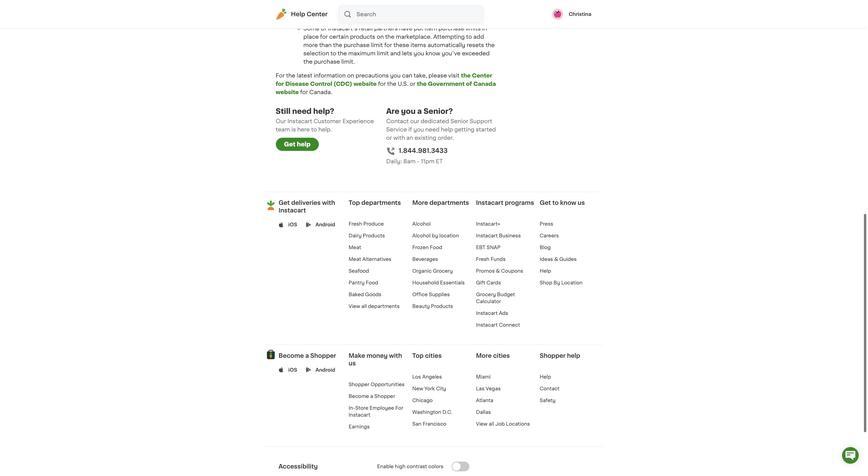 Task type: vqa. For each thing, say whether or not it's contained in the screenshot.
Shopper help
yes



Task type: describe. For each thing, give the bounding box(es) containing it.
instacart connect
[[476, 323, 520, 328]]

to up press
[[553, 200, 559, 206]]

1.844.981.3433 link
[[399, 146, 448, 156]]

item
[[290, 17, 303, 23]]

instacart image
[[276, 9, 287, 20]]

2 vertical spatial a
[[371, 394, 373, 399]]

miami link
[[476, 375, 491, 380]]

0 horizontal spatial cards
[[487, 281, 501, 285]]

canada.
[[310, 89, 332, 95]]

canada
[[474, 81, 496, 87]]

instacart inside still need help? our instacart customer experience team is here to help.
[[288, 118, 312, 124]]

limit.
[[342, 59, 355, 64]]

more departments
[[413, 200, 469, 206]]

instacart inside "in-store employee for instacart"
[[349, 413, 371, 418]]

our
[[410, 118, 420, 124]]

1 vertical spatial limit
[[371, 42, 383, 48]]

take,
[[414, 73, 427, 78]]

york
[[425, 387, 435, 391]]

accessibility
[[279, 464, 318, 470]]

fresh funds
[[476, 257, 506, 262]]

getting
[[455, 127, 475, 132]]

1 vertical spatial a
[[305, 353, 309, 359]]

instacart's
[[328, 26, 358, 31]]

los angeles
[[413, 375, 442, 380]]

enable high contrast colors
[[377, 464, 444, 469]]

more cities
[[476, 353, 510, 359]]

dairy products
[[349, 233, 385, 238]]

office supplies link
[[413, 292, 450, 297]]

get for get help
[[284, 142, 296, 147]]

instacart down instacart ads
[[476, 323, 498, 328]]

know inside item purchase limit — some of instacart's retail partners have put item purchase limits in place for certain products on the marketplace. attempting to add more than the purchase limit for these items automatically resets the selection to the maximum limit and lets you know you've exceeded the purchase limit.
[[426, 51, 441, 56]]

for up and at top left
[[385, 42, 392, 48]]

0 horizontal spatial gift
[[476, 281, 486, 285]]

promos
[[476, 269, 495, 274]]

careers link
[[540, 233, 559, 238]]

las vegas link
[[476, 387, 501, 391]]

user avatar image
[[552, 9, 564, 20]]

store
[[356, 406, 369, 411]]

ios link for get
[[288, 221, 297, 228]]

fresh for fresh produce
[[349, 222, 362, 227]]

help for shopper help
[[567, 353, 581, 359]]

senior
[[451, 118, 469, 124]]

top for top departments
[[349, 200, 360, 206]]

view for view all departments
[[349, 304, 360, 309]]

funds
[[491, 257, 506, 262]]

retail
[[359, 26, 373, 31]]

shopper opportunities
[[349, 382, 405, 387]]

us for make money with us
[[349, 361, 356, 366]]

organic grocery
[[413, 269, 453, 274]]

with for make money with us
[[389, 353, 402, 359]]

partners
[[374, 26, 398, 31]]

essentials
[[440, 281, 465, 285]]

disease
[[286, 81, 309, 87]]

chicago link
[[413, 398, 433, 403]]

put
[[414, 26, 423, 31]]

frozen
[[413, 245, 429, 250]]

website inside the center for disease control (cdc) website
[[354, 81, 377, 87]]

shopper opportunities link
[[349, 382, 405, 387]]

center for the center for disease control (cdc) website
[[472, 73, 493, 78]]

control
[[310, 81, 333, 87]]

earnings link
[[349, 425, 370, 429]]

cities for more cities
[[494, 353, 510, 359]]

gift cards link
[[476, 281, 501, 285]]

view all job locations
[[476, 422, 530, 427]]

organic grocery link
[[413, 269, 453, 274]]

grocery inside grocery budget calculator
[[476, 292, 496, 297]]

add
[[474, 34, 484, 40]]

instacart connect link
[[476, 323, 520, 328]]

2 vertical spatial limit
[[377, 51, 389, 56]]

in-store employee for instacart link
[[349, 406, 404, 418]]

get for get to know us
[[540, 200, 551, 206]]

0 vertical spatial become a shopper
[[279, 353, 336, 359]]

washington d.c.
[[413, 410, 453, 415]]

new york city
[[413, 387, 447, 391]]

instacart inside get deliveries with instacart
[[279, 208, 306, 213]]

with inside are you a senior? contact our dedicated senior support service if you need help getting started or with an existing order.
[[394, 135, 405, 141]]

Search search field
[[356, 6, 483, 23]]

dallas link
[[476, 410, 491, 415]]

can
[[402, 73, 413, 78]]

city
[[436, 387, 447, 391]]

the inside the government of canada website
[[417, 81, 427, 87]]

android play store logo image for a
[[306, 368, 311, 373]]

ideas
[[540, 257, 553, 262]]

beverages link
[[413, 257, 438, 262]]

still
[[276, 108, 291, 115]]

certain
[[329, 34, 349, 40]]

get for get deliveries with instacart
[[279, 200, 290, 206]]

precautions
[[356, 73, 389, 78]]

products for dairy products
[[363, 233, 385, 238]]

shopper help
[[540, 353, 581, 359]]

the center for disease control (cdc) website link
[[276, 73, 493, 87]]

need inside are you a senior? contact our dedicated senior support service if you need help getting started or with an existing order.
[[426, 127, 440, 132]]

ideas & guides link
[[540, 257, 577, 262]]

fresh produce link
[[349, 222, 384, 227]]

fresh funds link
[[476, 257, 506, 262]]

2 help link from the top
[[540, 375, 552, 380]]

pantry
[[349, 281, 365, 285]]

to inside still need help? our instacart customer experience team is here to help.
[[311, 127, 317, 132]]

fresh for fresh funds
[[476, 257, 490, 262]]

the inside the center for disease control (cdc) website
[[461, 73, 471, 78]]

in
[[483, 26, 487, 31]]

item
[[425, 26, 437, 31]]

d.c.
[[443, 410, 453, 415]]

ios app store logo image for get deliveries with instacart
[[279, 222, 284, 227]]

more for more cities
[[476, 353, 492, 359]]

calculator
[[476, 299, 501, 304]]

and
[[390, 51, 401, 56]]

shopper left the make
[[311, 353, 336, 359]]

pantry food
[[349, 281, 378, 285]]

for inside "in-store employee for instacart"
[[396, 406, 404, 411]]

atlanta link
[[476, 398, 494, 403]]

are
[[386, 108, 400, 115]]

baked goods link
[[349, 292, 382, 297]]

enable
[[377, 464, 394, 469]]

products for beauty products
[[431, 304, 453, 309]]

have
[[399, 26, 413, 31]]

android link for become a shopper
[[316, 367, 335, 374]]

1 horizontal spatial become a shopper
[[349, 394, 395, 399]]

las
[[476, 387, 485, 391]]

credits,
[[559, 1, 579, 6]]

for inside the center for disease control (cdc) website
[[276, 81, 284, 87]]

chicago
[[413, 398, 433, 403]]

of inside terms of promos, credits, & gift cards
[[530, 1, 535, 6]]

alcohol by location link
[[413, 233, 459, 238]]

android for get deliveries with instacart
[[316, 222, 335, 227]]

0 horizontal spatial grocery
[[433, 269, 453, 274]]

1 vertical spatial know
[[561, 200, 577, 206]]

here
[[298, 127, 310, 132]]

ads
[[499, 311, 509, 316]]

help for get help
[[297, 142, 311, 147]]

dedicated
[[421, 118, 449, 124]]

a inside are you a senior? contact our dedicated senior support service if you need help getting started or with an existing order.
[[418, 108, 422, 115]]

washington d.c. link
[[413, 410, 453, 415]]

beverages
[[413, 257, 438, 262]]

you inside item purchase limit — some of instacart's retail partners have put item purchase limits in place for certain products on the marketplace. attempting to add more than the purchase limit for these items automatically resets the selection to the maximum limit and lets you know you've exceeded the purchase limit.
[[414, 51, 424, 56]]

ebt snap
[[476, 245, 501, 250]]

in-store employee for instacart
[[349, 406, 404, 418]]

1 vertical spatial become
[[349, 394, 369, 399]]

household essentials link
[[413, 281, 465, 285]]

ios app store logo image for become a shopper
[[279, 368, 284, 373]]



Task type: locate. For each thing, give the bounding box(es) containing it.
1 ios from the top
[[288, 222, 297, 227]]

for right "employee" at left
[[396, 406, 404, 411]]

help.
[[319, 127, 332, 132]]

ebt snap link
[[476, 245, 501, 250]]

1 vertical spatial on
[[347, 73, 354, 78]]

0 vertical spatial website
[[354, 81, 377, 87]]

instacart down store
[[349, 413, 371, 418]]

shopper up 'contact' link
[[540, 353, 566, 359]]

cities for top cities
[[425, 353, 442, 359]]

1 vertical spatial products
[[431, 304, 453, 309]]

supplies
[[429, 292, 450, 297]]

experience
[[343, 118, 374, 124]]

meat for meat link
[[349, 245, 361, 250]]

more up miami
[[476, 353, 492, 359]]

1 vertical spatial or
[[386, 135, 392, 141]]

contact inside are you a senior? contact our dedicated senior support service if you need help getting started or with an existing order.
[[386, 118, 409, 124]]

& inside terms of promos, credits, & gift cards
[[580, 1, 584, 6]]

2 horizontal spatial help
[[567, 353, 581, 359]]

help up item
[[291, 11, 305, 17]]

1 vertical spatial contact
[[540, 387, 560, 391]]

0 vertical spatial products
[[363, 233, 385, 238]]

products
[[363, 233, 385, 238], [431, 304, 453, 309]]

1 vertical spatial center
[[472, 73, 493, 78]]

1 vertical spatial view
[[476, 422, 488, 427]]

for up than
[[320, 34, 328, 40]]

contact up service
[[386, 118, 409, 124]]

order.
[[438, 135, 454, 141]]

0 vertical spatial ios app store logo image
[[279, 222, 284, 227]]

1 vertical spatial help
[[540, 269, 552, 274]]

0 horizontal spatial of
[[321, 26, 327, 31]]

0 vertical spatial center
[[307, 11, 328, 17]]

2 alcohol from the top
[[413, 233, 431, 238]]

business
[[499, 233, 521, 238]]

all for job
[[489, 422, 494, 427]]

0 vertical spatial help link
[[540, 269, 552, 274]]

daily:
[[386, 159, 402, 164]]

1 vertical spatial us
[[349, 361, 356, 366]]

center inside the center for disease control (cdc) website
[[472, 73, 493, 78]]

0 horizontal spatial know
[[426, 51, 441, 56]]

all left job
[[489, 422, 494, 427]]

on inside item purchase limit — some of instacart's retail partners have put item purchase limits in place for certain products on the marketplace. attempting to add more than the purchase limit for these items automatically resets the selection to the maximum limit and lets you know you've exceeded the purchase limit.
[[377, 34, 384, 40]]

ios for get
[[288, 222, 297, 227]]

safety
[[540, 398, 556, 403]]

baked
[[349, 292, 364, 297]]

top departments
[[349, 200, 401, 206]]

1 vertical spatial grocery
[[476, 292, 496, 297]]

1 vertical spatial top
[[413, 353, 424, 359]]

1 vertical spatial meat
[[349, 257, 361, 262]]

you right "if"
[[414, 127, 424, 132]]

1 horizontal spatial need
[[426, 127, 440, 132]]

with for get deliveries with instacart
[[322, 200, 335, 206]]

0 vertical spatial instacart shopper app logo image
[[265, 200, 277, 211]]

instacart ads
[[476, 311, 509, 316]]

need down dedicated
[[426, 127, 440, 132]]

instacart business link
[[476, 233, 521, 238]]

android link for get deliveries with instacart
[[316, 221, 335, 228]]

office
[[413, 292, 428, 297]]

budget
[[497, 292, 515, 297]]

1 vertical spatial for
[[396, 406, 404, 411]]

an
[[407, 135, 413, 141]]

website down disease
[[276, 89, 299, 95]]

1 horizontal spatial cities
[[494, 353, 510, 359]]

help
[[441, 127, 453, 132], [297, 142, 311, 147], [567, 353, 581, 359]]

instacart up here
[[288, 118, 312, 124]]

0 horizontal spatial top
[[349, 200, 360, 206]]

pantry food link
[[349, 281, 378, 285]]

& for ideas & guides
[[555, 257, 559, 262]]

food for pantry food
[[366, 281, 378, 285]]

0 vertical spatial all
[[362, 304, 367, 309]]

view down dallas
[[476, 422, 488, 427]]

are you a senior? contact our dedicated senior support service if you need help getting started or with an existing order.
[[386, 108, 496, 141]]

android play store logo image
[[306, 222, 311, 227], [306, 368, 311, 373]]

2 ios from the top
[[288, 368, 297, 373]]

cities down instacart connect link at bottom right
[[494, 353, 510, 359]]

0 horizontal spatial view
[[349, 304, 360, 309]]

cities up angeles
[[425, 353, 442, 359]]

if
[[409, 127, 412, 132]]

or right u.s.
[[410, 81, 416, 87]]

alcohol up alcohol by location link
[[413, 222, 431, 227]]

center for help center
[[307, 11, 328, 17]]

us inside the make money with us
[[349, 361, 356, 366]]

view all departments link
[[349, 304, 400, 309]]

more up alcohol link
[[413, 200, 428, 206]]

0 vertical spatial contact
[[386, 118, 409, 124]]

view for view all job locations
[[476, 422, 488, 427]]

& for promos & coupons
[[496, 269, 500, 274]]

seafood
[[349, 269, 369, 274]]

instacart shopper app logo image for get
[[265, 200, 277, 211]]

cards down terms
[[524, 8, 539, 12]]

1 horizontal spatial a
[[371, 394, 373, 399]]

help for 2nd help link from the bottom of the page
[[540, 269, 552, 274]]

locations
[[506, 422, 530, 427]]

1 ios link from the top
[[288, 221, 297, 228]]

you up our on the top of the page
[[401, 108, 416, 115]]

purchase down selection
[[314, 59, 340, 64]]

0 horizontal spatial food
[[366, 281, 378, 285]]

0 vertical spatial for
[[276, 73, 285, 78]]

attempting
[[434, 34, 465, 40]]

of left canada
[[466, 81, 472, 87]]

need inside still need help? our instacart customer experience team is here to help.
[[292, 108, 312, 115]]

with down service
[[394, 135, 405, 141]]

0 vertical spatial on
[[377, 34, 384, 40]]

—
[[346, 17, 353, 23]]

1 horizontal spatial contact
[[540, 387, 560, 391]]

terms
[[513, 1, 529, 6]]

with inside get deliveries with instacart
[[322, 200, 335, 206]]

2 horizontal spatial of
[[530, 1, 535, 6]]

get down is in the left top of the page
[[284, 142, 296, 147]]

purchase up 'attempting'
[[439, 26, 465, 31]]

view down baked
[[349, 304, 360, 309]]

website down the for the latest information on precautions you can take, please visit
[[354, 81, 377, 87]]

1 horizontal spatial products
[[431, 304, 453, 309]]

0 vertical spatial food
[[430, 245, 443, 250]]

all
[[362, 304, 367, 309], [489, 422, 494, 427]]

of inside item purchase limit — some of instacart's retail partners have put item purchase limits in place for certain products on the marketplace. attempting to add more than the purchase limit for these items automatically resets the selection to the maximum limit and lets you know you've exceeded the purchase limit.
[[321, 26, 327, 31]]

for down precautions
[[378, 81, 386, 87]]

& right 'ideas'
[[555, 257, 559, 262]]

0 horizontal spatial for
[[276, 73, 285, 78]]

contact up safety link
[[540, 387, 560, 391]]

departments for more departments
[[430, 200, 469, 206]]

help inside are you a senior? contact our dedicated senior support service if you need help getting started or with an existing order.
[[441, 127, 453, 132]]

to down than
[[331, 51, 336, 56]]

2 meat from the top
[[349, 257, 361, 262]]

limit left and at top left
[[377, 51, 389, 56]]

ios app store logo image
[[279, 222, 284, 227], [279, 368, 284, 373]]

get help
[[284, 142, 311, 147]]

& up christina
[[580, 1, 584, 6]]

instacart ads link
[[476, 311, 509, 316]]

customer
[[314, 118, 341, 124]]

0 vertical spatial android play store logo image
[[306, 222, 311, 227]]

0 vertical spatial ios
[[288, 222, 297, 227]]

0 horizontal spatial us
[[349, 361, 356, 366]]

contrast
[[407, 464, 427, 469]]

more
[[304, 42, 318, 48]]

shop
[[540, 281, 553, 285]]

get inside button
[[284, 142, 296, 147]]

0 horizontal spatial fresh
[[349, 222, 362, 227]]

2 cities from the left
[[494, 353, 510, 359]]

for down disease
[[300, 89, 308, 95]]

2 vertical spatial help
[[540, 375, 552, 380]]

2 android play store logo image from the top
[[306, 368, 311, 373]]

1 horizontal spatial or
[[410, 81, 416, 87]]

2 vertical spatial help
[[567, 353, 581, 359]]

alcohol link
[[413, 222, 431, 227]]

coupons
[[501, 269, 524, 274]]

1 horizontal spatial website
[[354, 81, 377, 87]]

connect
[[499, 323, 520, 328]]

on
[[377, 34, 384, 40], [347, 73, 354, 78]]

departments for top departments
[[362, 200, 401, 206]]

1 horizontal spatial cards
[[524, 8, 539, 12]]

purchase up maximum
[[344, 42, 370, 48]]

gift inside terms of promos, credits, & gift cards
[[513, 8, 523, 12]]

instacart down deliveries
[[279, 208, 306, 213]]

make
[[349, 353, 365, 359]]

with right money
[[389, 353, 402, 359]]

alcohol for alcohol link
[[413, 222, 431, 227]]

0 horizontal spatial all
[[362, 304, 367, 309]]

0 vertical spatial android link
[[316, 221, 335, 228]]

& down the funds
[[496, 269, 500, 274]]

2 ios link from the top
[[288, 367, 297, 374]]

center up "some"
[[307, 11, 328, 17]]

in-
[[349, 406, 356, 411]]

food up goods
[[366, 281, 378, 285]]

for left disease
[[276, 81, 284, 87]]

1 vertical spatial become a shopper
[[349, 394, 395, 399]]

make money with us
[[349, 353, 402, 366]]

get to know us
[[540, 200, 585, 206]]

0 vertical spatial help
[[291, 11, 305, 17]]

by
[[554, 281, 560, 285]]

0 horizontal spatial website
[[276, 89, 299, 95]]

of right "some"
[[321, 26, 327, 31]]

get up press
[[540, 200, 551, 206]]

1 horizontal spatial &
[[555, 257, 559, 262]]

lets
[[402, 51, 413, 56]]

fresh up dairy
[[349, 222, 362, 227]]

0 vertical spatial need
[[292, 108, 312, 115]]

programs
[[505, 200, 534, 206]]

gift down promos
[[476, 281, 486, 285]]

0 horizontal spatial become a shopper
[[279, 353, 336, 359]]

1 vertical spatial instacart shopper app logo image
[[265, 349, 277, 361]]

0 vertical spatial know
[[426, 51, 441, 56]]

ios for become
[[288, 368, 297, 373]]

2 vertical spatial of
[[466, 81, 472, 87]]

1 alcohol from the top
[[413, 222, 431, 227]]

need up here
[[292, 108, 312, 115]]

ios link for become
[[288, 367, 297, 374]]

of right terms
[[530, 1, 535, 6]]

0 horizontal spatial &
[[496, 269, 500, 274]]

1 vertical spatial alcohol
[[413, 233, 431, 238]]

help up 'contact' link
[[540, 375, 552, 380]]

daily: 8am - 11pm et
[[386, 159, 443, 164]]

0 horizontal spatial or
[[386, 135, 392, 141]]

top up the fresh produce
[[349, 200, 360, 206]]

limit up instacart's
[[333, 17, 346, 23]]

grocery up 'calculator'
[[476, 292, 496, 297]]

center up canada
[[472, 73, 493, 78]]

1 horizontal spatial us
[[578, 200, 585, 206]]

departments up produce
[[362, 200, 401, 206]]

help inside button
[[297, 142, 311, 147]]

maximum
[[348, 51, 376, 56]]

purchase down help center
[[304, 17, 332, 23]]

cards inside terms of promos, credits, & gift cards
[[524, 8, 539, 12]]

1 vertical spatial &
[[555, 257, 559, 262]]

0 horizontal spatial products
[[363, 233, 385, 238]]

1 vertical spatial help
[[297, 142, 311, 147]]

items
[[411, 42, 426, 48]]

on up (cdc)
[[347, 73, 354, 78]]

1 instacart shopper app logo image from the top
[[265, 200, 277, 211]]

help for help center
[[291, 11, 305, 17]]

1 ios app store logo image from the top
[[279, 222, 284, 227]]

1 android from the top
[[316, 222, 335, 227]]

of inside the government of canada website
[[466, 81, 472, 87]]

deliveries
[[291, 200, 321, 206]]

shopper up "employee" at left
[[375, 394, 395, 399]]

0 horizontal spatial more
[[413, 200, 428, 206]]

1 horizontal spatial top
[[413, 353, 424, 359]]

2 android link from the top
[[316, 367, 335, 374]]

cards down promos & coupons link
[[487, 281, 501, 285]]

products down supplies at the bottom of the page
[[431, 304, 453, 309]]

started
[[476, 127, 496, 132]]

alcohol
[[413, 222, 431, 227], [413, 233, 431, 238]]

2 instacart shopper app logo image from the top
[[265, 349, 277, 361]]

help up shop
[[540, 269, 552, 274]]

information
[[314, 73, 346, 78]]

meat for meat alternatives
[[349, 257, 361, 262]]

1 vertical spatial all
[[489, 422, 494, 427]]

1 vertical spatial android
[[316, 368, 335, 373]]

1 android play store logo image from the top
[[306, 222, 311, 227]]

departments up location
[[430, 200, 469, 206]]

1 horizontal spatial on
[[377, 34, 384, 40]]

all for departments
[[362, 304, 367, 309]]

visit
[[449, 73, 460, 78]]

0 vertical spatial a
[[418, 108, 422, 115]]

1 vertical spatial ios app store logo image
[[279, 368, 284, 373]]

1 vertical spatial more
[[476, 353, 492, 359]]

shop by location link
[[540, 281, 583, 285]]

los
[[413, 375, 421, 380]]

top for top cities
[[413, 353, 424, 359]]

fresh down "ebt" at the right bottom of the page
[[476, 257, 490, 262]]

departments
[[362, 200, 401, 206], [430, 200, 469, 206], [368, 304, 400, 309]]

to right here
[[311, 127, 317, 132]]

vegas
[[486, 387, 501, 391]]

0 vertical spatial become
[[279, 353, 304, 359]]

by
[[432, 233, 438, 238]]

instacart down 'calculator'
[[476, 311, 498, 316]]

with right deliveries
[[322, 200, 335, 206]]

opportunities
[[371, 382, 405, 387]]

1 horizontal spatial center
[[472, 73, 493, 78]]

shopper up become a shopper link
[[349, 382, 370, 387]]

or down service
[[386, 135, 392, 141]]

instacart shopper app logo image
[[265, 200, 277, 211], [265, 349, 277, 361]]

help link up 'contact' link
[[540, 375, 552, 380]]

help link up shop
[[540, 269, 552, 274]]

0 vertical spatial limit
[[333, 17, 346, 23]]

grocery budget calculator
[[476, 292, 515, 304]]

more for more departments
[[413, 200, 428, 206]]

blog link
[[540, 245, 551, 250]]

instacart down instacart+ link
[[476, 233, 498, 238]]

2 android from the top
[[316, 368, 335, 373]]

with
[[394, 135, 405, 141], [322, 200, 335, 206], [389, 353, 402, 359]]

instacart shopper app logo image for become
[[265, 349, 277, 361]]

for
[[320, 34, 328, 40], [385, 42, 392, 48], [276, 81, 284, 87], [378, 81, 386, 87], [300, 89, 308, 95]]

for canada.
[[299, 89, 332, 95]]

website inside the government of canada website
[[276, 89, 299, 95]]

1 android link from the top
[[316, 221, 335, 228]]

0 horizontal spatial center
[[307, 11, 328, 17]]

1 meat from the top
[[349, 245, 361, 250]]

you down items
[[414, 51, 424, 56]]

website
[[354, 81, 377, 87], [276, 89, 299, 95]]

us for get to know us
[[578, 200, 585, 206]]

government
[[428, 81, 465, 87]]

alcohol down alcohol link
[[413, 233, 431, 238]]

all down baked goods
[[362, 304, 367, 309]]

products down produce
[[363, 233, 385, 238]]

0 vertical spatial &
[[580, 1, 584, 6]]

san
[[413, 422, 422, 427]]

alcohol for alcohol by location
[[413, 233, 431, 238]]

alcohol by location
[[413, 233, 459, 238]]

1 horizontal spatial help
[[441, 127, 453, 132]]

view all job locations link
[[476, 422, 530, 427]]

help center link
[[276, 9, 328, 20]]

produce
[[364, 222, 384, 227]]

our
[[276, 118, 286, 124]]

0 vertical spatial with
[[394, 135, 405, 141]]

1 vertical spatial food
[[366, 281, 378, 285]]

meat down dairy
[[349, 245, 361, 250]]

android play store logo image for deliveries
[[306, 222, 311, 227]]

get inside get deliveries with instacart
[[279, 200, 290, 206]]

2 ios app store logo image from the top
[[279, 368, 284, 373]]

0 vertical spatial help
[[441, 127, 453, 132]]

food for frozen food
[[430, 245, 443, 250]]

to down limits
[[467, 34, 472, 40]]

gift down terms
[[513, 8, 523, 12]]

miami
[[476, 375, 491, 380]]

1 vertical spatial ios link
[[288, 367, 297, 374]]

1 help link from the top
[[540, 269, 552, 274]]

office supplies
[[413, 292, 450, 297]]

android for become a shopper
[[316, 368, 335, 373]]

1 horizontal spatial fresh
[[476, 257, 490, 262]]

departments down goods
[[368, 304, 400, 309]]

for left latest
[[276, 73, 285, 78]]

1 cities from the left
[[425, 353, 442, 359]]

android
[[316, 222, 335, 227], [316, 368, 335, 373]]

get left deliveries
[[279, 200, 290, 206]]

instacart programs
[[476, 200, 534, 206]]

0 vertical spatial android
[[316, 222, 335, 227]]

blog
[[540, 245, 551, 250]]

food down alcohol by location link
[[430, 245, 443, 250]]

on down partners
[[377, 34, 384, 40]]

or
[[410, 81, 416, 87], [386, 135, 392, 141]]

2 vertical spatial &
[[496, 269, 500, 274]]

grocery up household essentials "link"
[[433, 269, 453, 274]]

terms of promos, credits, & gift cards
[[513, 1, 584, 12]]

press link
[[540, 222, 554, 227]]

meat down meat link
[[349, 257, 361, 262]]

8am
[[404, 159, 416, 164]]

with inside the make money with us
[[389, 353, 402, 359]]

1 vertical spatial of
[[321, 26, 327, 31]]

1 horizontal spatial more
[[476, 353, 492, 359]]

0 horizontal spatial contact
[[386, 118, 409, 124]]

instacart up instacart+
[[476, 200, 504, 206]]

top up los
[[413, 353, 424, 359]]

1 horizontal spatial gift
[[513, 8, 523, 12]]

purchase
[[304, 17, 332, 23], [439, 26, 465, 31], [344, 42, 370, 48], [314, 59, 340, 64]]

2 horizontal spatial a
[[418, 108, 422, 115]]

0 vertical spatial us
[[578, 200, 585, 206]]

1 vertical spatial fresh
[[476, 257, 490, 262]]

2 horizontal spatial &
[[580, 1, 584, 6]]

help for second help link
[[540, 375, 552, 380]]

limit down the products
[[371, 42, 383, 48]]

washington
[[413, 410, 441, 415]]

0 vertical spatial of
[[530, 1, 535, 6]]

you up "for the u.s. or"
[[390, 73, 401, 78]]

or inside are you a senior? contact our dedicated senior support service if you need help getting started or with an existing order.
[[386, 135, 392, 141]]



